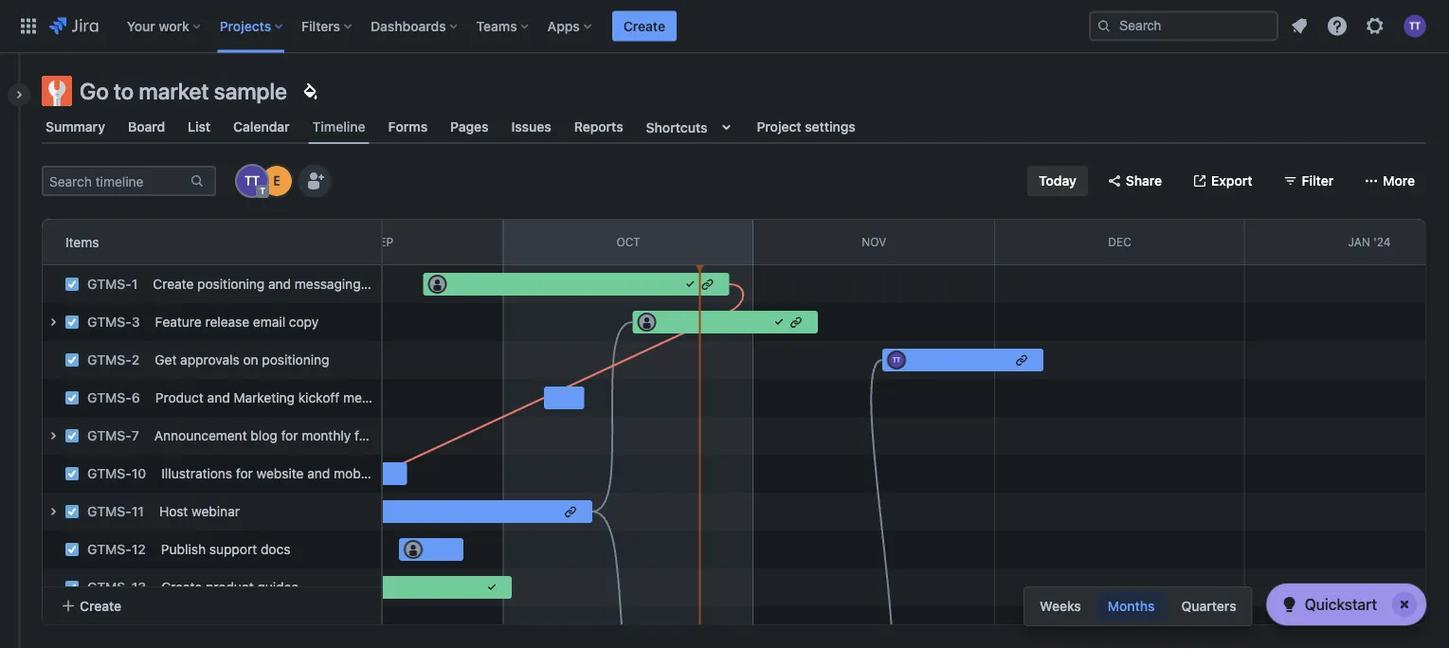 Task type: locate. For each thing, give the bounding box(es) containing it.
task image for gtms-6
[[64, 391, 80, 406]]

filters
[[302, 18, 340, 34]]

weeks button
[[1029, 592, 1093, 622]]

1
[[132, 276, 138, 292]]

row down approvals
[[32, 375, 393, 417]]

sep
[[372, 235, 394, 249]]

row up approvals
[[32, 299, 381, 341]]

feature release email copy
[[155, 314, 319, 330]]

email
[[253, 314, 286, 330]]

2 gtms- from the top
[[87, 314, 132, 330]]

forms link
[[385, 110, 432, 144]]

1 gtms- from the top
[[87, 276, 132, 292]]

for left new at the top left of the page
[[365, 276, 381, 292]]

filters button
[[296, 11, 359, 41]]

pages link
[[447, 110, 493, 144]]

more
[[1384, 173, 1416, 189]]

dashboards button
[[365, 11, 465, 41]]

gtms-3 link
[[87, 314, 140, 330]]

row down product
[[42, 607, 381, 645]]

feature
[[155, 314, 202, 330]]

positioning up release on the left of page
[[197, 276, 265, 292]]

updates
[[402, 428, 451, 444]]

1 vertical spatial show child issues image
[[42, 425, 64, 448]]

gtms-10 link
[[87, 466, 146, 482]]

1 vertical spatial positioning
[[262, 352, 330, 368]]

4 task image from the top
[[64, 504, 80, 520]]

positioning down copy on the left
[[262, 352, 330, 368]]

shortcuts button
[[643, 110, 742, 144]]

2 vertical spatial and
[[307, 466, 330, 482]]

feature down meeting
[[355, 428, 398, 444]]

for
[[365, 276, 381, 292], [281, 428, 298, 444], [236, 466, 253, 482]]

1 vertical spatial and
[[207, 390, 230, 406]]

task image left gtms-10 link in the bottom of the page
[[64, 467, 80, 482]]

feature right new at the top left of the page
[[414, 276, 457, 292]]

9 gtms- from the top
[[87, 580, 132, 596]]

filter button
[[1272, 166, 1346, 196]]

task image left gtms-3 link
[[64, 315, 80, 330]]

more button
[[1353, 166, 1427, 196]]

feature
[[414, 276, 457, 292], [355, 428, 398, 444], [193, 618, 236, 633]]

kickoff
[[298, 390, 340, 406]]

1 cell from the top
[[42, 303, 381, 341]]

row containing gtms-2
[[32, 337, 381, 379]]

blog
[[251, 428, 278, 444]]

2 show child issues image from the top
[[42, 425, 64, 448]]

on
[[243, 352, 259, 368]]

gtms- down gtms-11
[[87, 542, 132, 558]]

months button
[[1097, 592, 1167, 622]]

search image
[[1097, 18, 1112, 34]]

3 cell from the top
[[42, 493, 381, 531]]

app
[[378, 466, 401, 482]]

task image for gtms-7
[[64, 429, 80, 444]]

7 gtms- from the top
[[87, 504, 132, 520]]

4 gtms- from the top
[[87, 390, 132, 406]]

row down marketing
[[32, 413, 451, 455]]

create right apps popup button
[[624, 18, 666, 34]]

3 gtms- from the top
[[87, 352, 132, 368]]

cell containing gtms-7
[[42, 417, 451, 455]]

positioning
[[197, 276, 265, 292], [262, 352, 330, 368]]

cell down marketing
[[42, 417, 451, 455]]

gtms- up gtms-7
[[87, 390, 132, 406]]

gtms- for 6
[[87, 390, 132, 406]]

row
[[32, 299, 381, 341], [32, 337, 381, 379], [32, 375, 393, 417], [32, 413, 451, 455], [32, 450, 401, 493], [32, 488, 381, 531], [32, 526, 381, 569], [32, 564, 381, 607], [42, 607, 381, 645]]

12
[[132, 542, 146, 558]]

tab list
[[30, 110, 1439, 144]]

gtms- up gtms-12 link
[[87, 504, 132, 520]]

row group containing gtms-1
[[32, 266, 457, 649]]

Search timeline text field
[[44, 168, 188, 194]]

6 gtms- from the top
[[87, 466, 132, 482]]

create down publish
[[161, 580, 202, 596]]

task image left gtms-7 link
[[64, 429, 80, 444]]

0 horizontal spatial and
[[207, 390, 230, 406]]

5 task image from the top
[[64, 580, 80, 596]]

reports
[[574, 119, 624, 135]]

create inside primary element
[[624, 18, 666, 34]]

14
[[132, 618, 146, 633]]

new feature naming
[[162, 618, 284, 633]]

gtms- down gtms-3 link
[[87, 352, 132, 368]]

row down publish support docs
[[32, 564, 381, 607]]

task image
[[64, 277, 80, 292], [64, 391, 80, 406], [64, 467, 80, 482], [64, 504, 80, 520]]

go
[[80, 78, 109, 104]]

gtms- down gtms-6 link
[[87, 428, 132, 444]]

quickstart button
[[1268, 584, 1427, 626]]

items row group
[[42, 219, 381, 266]]

4 task image from the top
[[64, 542, 80, 558]]

2 vertical spatial feature
[[193, 618, 236, 633]]

show child issues image left gtms-7 link
[[42, 425, 64, 448]]

task image for gtms-12
[[64, 542, 80, 558]]

1 task image from the top
[[64, 277, 80, 292]]

cell
[[42, 303, 381, 341], [42, 417, 451, 455], [42, 493, 381, 531]]

pages
[[451, 119, 489, 135]]

gtms-7
[[87, 428, 139, 444]]

3 task image from the top
[[64, 429, 80, 444]]

2 vertical spatial cell
[[42, 493, 381, 531]]

task image left gtms-6 link
[[64, 391, 80, 406]]

list link
[[184, 110, 214, 144]]

2 vertical spatial for
[[236, 466, 253, 482]]

5 gtms- from the top
[[87, 428, 132, 444]]

today
[[1039, 173, 1077, 189]]

gtms-13 link
[[87, 580, 146, 596]]

create
[[624, 18, 666, 34], [153, 276, 194, 292], [161, 580, 202, 596], [80, 598, 122, 614]]

0 vertical spatial for
[[365, 276, 381, 292]]

row containing gtms-14
[[42, 607, 381, 645]]

1 show child issues image from the top
[[42, 311, 64, 334]]

0 vertical spatial cell
[[42, 303, 381, 341]]

row down host webinar
[[32, 526, 381, 569]]

row containing gtms-11
[[32, 488, 381, 531]]

task image left gtms-11 link
[[64, 504, 80, 520]]

0 horizontal spatial create button
[[49, 589, 375, 623]]

appswitcher icon image
[[17, 15, 40, 37]]

reports link
[[571, 110, 627, 144]]

for right blog
[[281, 428, 298, 444]]

create up feature
[[153, 276, 194, 292]]

product and marketing kickoff meeting
[[155, 390, 393, 406]]

10 gtms- from the top
[[87, 618, 132, 633]]

task image left gtms-12 link
[[64, 542, 80, 558]]

row down illustrations
[[32, 488, 381, 531]]

task image left gtms-13 link
[[64, 580, 80, 596]]

0 vertical spatial feature
[[414, 276, 457, 292]]

and left mobile
[[307, 466, 330, 482]]

quickstart
[[1305, 596, 1378, 614]]

calendar link
[[230, 110, 294, 144]]

1 horizontal spatial feature
[[355, 428, 398, 444]]

gtms- up gtms-3 link
[[87, 276, 132, 292]]

task image left gtms-1
[[64, 277, 80, 292]]

grid containing items
[[12, 219, 1450, 649]]

2 cell from the top
[[42, 417, 451, 455]]

sidebar navigation image
[[0, 76, 42, 114]]

and up email
[[268, 276, 291, 292]]

3 show child issues image from the top
[[42, 501, 64, 523]]

cell containing gtms-3
[[42, 303, 381, 341]]

2 task image from the top
[[64, 391, 80, 406]]

row down release on the left of page
[[32, 337, 381, 379]]

settings
[[805, 119, 856, 135]]

gtms- down gtms-7
[[87, 466, 132, 482]]

new
[[385, 276, 410, 292]]

work
[[159, 18, 189, 34]]

task image left gtms-2
[[64, 353, 80, 368]]

1 task image from the top
[[64, 315, 80, 330]]

for left website
[[236, 466, 253, 482]]

webinar
[[192, 504, 240, 520]]

task image for gtms-2
[[64, 353, 80, 368]]

1 vertical spatial for
[[281, 428, 298, 444]]

0 vertical spatial create button
[[612, 11, 677, 41]]

gtms-3
[[87, 314, 140, 330]]

gtms-
[[87, 276, 132, 292], [87, 314, 132, 330], [87, 352, 132, 368], [87, 390, 132, 406], [87, 428, 132, 444], [87, 466, 132, 482], [87, 504, 132, 520], [87, 542, 132, 558], [87, 580, 132, 596], [87, 618, 132, 633]]

grid
[[12, 219, 1450, 649]]

issues
[[512, 119, 552, 135]]

row containing gtms-6
[[32, 375, 393, 417]]

2 vertical spatial show child issues image
[[42, 501, 64, 523]]

0 vertical spatial positioning
[[197, 276, 265, 292]]

gtms- down gtms-13 link
[[87, 618, 132, 633]]

row group
[[32, 266, 457, 649]]

gtms- for 12
[[87, 542, 132, 558]]

list
[[188, 119, 211, 135]]

gtms- down gtms-1 link
[[87, 314, 132, 330]]

get
[[155, 352, 177, 368]]

support
[[209, 542, 257, 558]]

3 task image from the top
[[64, 467, 80, 482]]

1 horizontal spatial for
[[281, 428, 298, 444]]

0 horizontal spatial feature
[[193, 618, 236, 633]]

task image for gtms-3
[[64, 315, 80, 330]]

create button
[[612, 11, 677, 41], [49, 589, 375, 623]]

2 horizontal spatial feature
[[414, 276, 457, 292]]

project settings link
[[753, 110, 860, 144]]

product
[[155, 390, 204, 406]]

'24
[[1374, 235, 1392, 249]]

gtms- down gtms-12 link
[[87, 580, 132, 596]]

show child issues image
[[42, 311, 64, 334], [42, 425, 64, 448], [42, 501, 64, 523]]

cell containing gtms-11
[[42, 493, 381, 531]]

task image
[[64, 315, 80, 330], [64, 353, 80, 368], [64, 429, 80, 444], [64, 542, 80, 558], [64, 580, 80, 596]]

cell up publish support docs
[[42, 493, 381, 531]]

1 vertical spatial create button
[[49, 589, 375, 623]]

oct
[[617, 235, 641, 249]]

0 vertical spatial and
[[268, 276, 291, 292]]

jira image
[[49, 15, 98, 37], [49, 15, 98, 37]]

copy
[[289, 314, 319, 330]]

dec
[[1109, 235, 1132, 249]]

banner
[[0, 0, 1450, 53]]

1 vertical spatial cell
[[42, 417, 451, 455]]

show child issues image left gtms-3 link
[[42, 311, 64, 334]]

0 vertical spatial show child issues image
[[42, 311, 64, 334]]

1 vertical spatial feature
[[355, 428, 398, 444]]

show child issues image left gtms-11 link
[[42, 501, 64, 523]]

row down announcement
[[32, 450, 401, 493]]

and down approvals
[[207, 390, 230, 406]]

dashboards
[[371, 18, 446, 34]]

2 horizontal spatial for
[[365, 276, 381, 292]]

2 task image from the top
[[64, 353, 80, 368]]

publish support docs
[[161, 542, 291, 558]]

gtms-14 link
[[87, 618, 146, 633]]

website
[[257, 466, 304, 482]]

summary
[[46, 119, 105, 135]]

1 horizontal spatial create button
[[612, 11, 677, 41]]

feature right new
[[193, 618, 236, 633]]

column header
[[12, 220, 262, 265]]

8 gtms- from the top
[[87, 542, 132, 558]]

cell up approvals
[[42, 303, 381, 341]]

6
[[132, 390, 140, 406]]

Search field
[[1090, 11, 1279, 41]]

product
[[206, 580, 254, 596]]



Task type: describe. For each thing, give the bounding box(es) containing it.
weeks
[[1040, 599, 1082, 614]]

gtms- for 13
[[87, 580, 132, 596]]

issues link
[[508, 110, 555, 144]]

meeting
[[343, 390, 393, 406]]

cell for row containing gtms-11
[[42, 493, 381, 531]]

tab list containing timeline
[[30, 110, 1439, 144]]

teams button
[[471, 11, 536, 41]]

board link
[[124, 110, 169, 144]]

go to market sample
[[80, 78, 287, 104]]

apps
[[548, 18, 580, 34]]

messaging
[[295, 276, 361, 292]]

gtms- for 14
[[87, 618, 132, 633]]

for inside cell
[[281, 428, 298, 444]]

share button
[[1096, 166, 1174, 196]]

row containing gtms-10
[[32, 450, 401, 493]]

your work button
[[121, 11, 208, 41]]

2 horizontal spatial and
[[307, 466, 330, 482]]

guides
[[257, 580, 298, 596]]

row containing gtms-7
[[32, 413, 451, 455]]

3
[[132, 314, 140, 330]]

naming
[[240, 618, 284, 633]]

show child issues image for gtms-11
[[42, 501, 64, 523]]

dismiss quickstart image
[[1390, 590, 1421, 620]]

timeline
[[313, 119, 366, 134]]

0 horizontal spatial for
[[236, 466, 253, 482]]

today button
[[1028, 166, 1088, 196]]

illustrations
[[162, 466, 232, 482]]

filter
[[1302, 173, 1334, 189]]

eloisefrancis23 image
[[262, 166, 292, 196]]

terry turtle image
[[237, 166, 267, 196]]

your work
[[127, 18, 189, 34]]

row containing gtms-3
[[32, 299, 381, 341]]

gtms-12
[[87, 542, 146, 558]]

help image
[[1327, 15, 1349, 37]]

gtms-12 link
[[87, 542, 146, 558]]

market
[[139, 78, 209, 104]]

check image
[[1279, 594, 1302, 616]]

host
[[159, 504, 188, 520]]

gtms-6
[[87, 390, 140, 406]]

release
[[205, 314, 250, 330]]

create down gtms-13 link
[[80, 598, 122, 614]]

create product guides
[[161, 580, 298, 596]]

7
[[132, 428, 139, 444]]

quarters button
[[1171, 592, 1249, 622]]

your profile and settings image
[[1404, 15, 1427, 37]]

create button inside primary element
[[612, 11, 677, 41]]

host webinar
[[159, 504, 240, 520]]

positioning inside row
[[262, 352, 330, 368]]

create inside row
[[161, 580, 202, 596]]

gtms- for 1
[[87, 276, 132, 292]]

13
[[132, 580, 146, 596]]

cell for row containing gtms-3
[[42, 303, 381, 341]]

items
[[65, 234, 99, 250]]

11
[[132, 504, 144, 520]]

projects button
[[214, 11, 290, 41]]

row containing gtms-12
[[32, 526, 381, 569]]

calendar
[[233, 119, 290, 135]]

row containing gtms-13
[[32, 564, 381, 607]]

jan '24
[[1349, 235, 1392, 249]]

project settings
[[757, 119, 856, 135]]

add people image
[[303, 170, 326, 193]]

task image for gtms-11
[[64, 504, 80, 520]]

1 horizontal spatial and
[[268, 276, 291, 292]]

export button
[[1182, 166, 1265, 196]]

months
[[1108, 599, 1155, 614]]

illustrations for website and mobile app
[[162, 466, 401, 482]]

show child issues image for gtms-3
[[42, 311, 64, 334]]

mobile
[[334, 466, 375, 482]]

set background color image
[[299, 80, 321, 102]]

teams
[[477, 18, 517, 34]]

apps button
[[542, 11, 599, 41]]

cell for row containing gtms-7
[[42, 417, 451, 455]]

row group inside grid
[[32, 266, 457, 649]]

summary link
[[42, 110, 109, 144]]

publish
[[161, 542, 206, 558]]

gtms-2
[[87, 352, 140, 368]]

gtms-10
[[87, 466, 146, 482]]

column header inside grid
[[12, 220, 262, 265]]

gtms-1
[[87, 276, 138, 292]]

to
[[114, 78, 134, 104]]

show child issues image for gtms-7
[[42, 425, 64, 448]]

settings image
[[1365, 15, 1387, 37]]

task image for gtms-1
[[64, 277, 80, 292]]

gtms- for 11
[[87, 504, 132, 520]]

task image for gtms-10
[[64, 467, 80, 482]]

nov
[[862, 235, 887, 249]]

gtms-11 link
[[87, 504, 144, 520]]

announcement blog for monthly feature updates
[[154, 428, 451, 444]]

gtms- for 3
[[87, 314, 132, 330]]

board
[[128, 119, 165, 135]]

task image for gtms-13
[[64, 580, 80, 596]]

gtms-2 link
[[87, 352, 140, 368]]

jan
[[1349, 235, 1371, 249]]

notifications image
[[1289, 15, 1311, 37]]

share
[[1126, 173, 1163, 189]]

get approvals on positioning
[[155, 352, 330, 368]]

monthly
[[302, 428, 351, 444]]

quarters
[[1182, 599, 1237, 614]]

announcement
[[154, 428, 247, 444]]

gtms- for 2
[[87, 352, 132, 368]]

gtms- for 7
[[87, 428, 132, 444]]

gtms- for 10
[[87, 466, 132, 482]]

sample
[[214, 78, 287, 104]]

2
[[132, 352, 140, 368]]

export
[[1212, 173, 1253, 189]]

primary element
[[11, 0, 1090, 53]]

banner containing your work
[[0, 0, 1450, 53]]

projects
[[220, 18, 271, 34]]

forms
[[388, 119, 428, 135]]



Task type: vqa. For each thing, say whether or not it's contained in the screenshot.
TYPES
no



